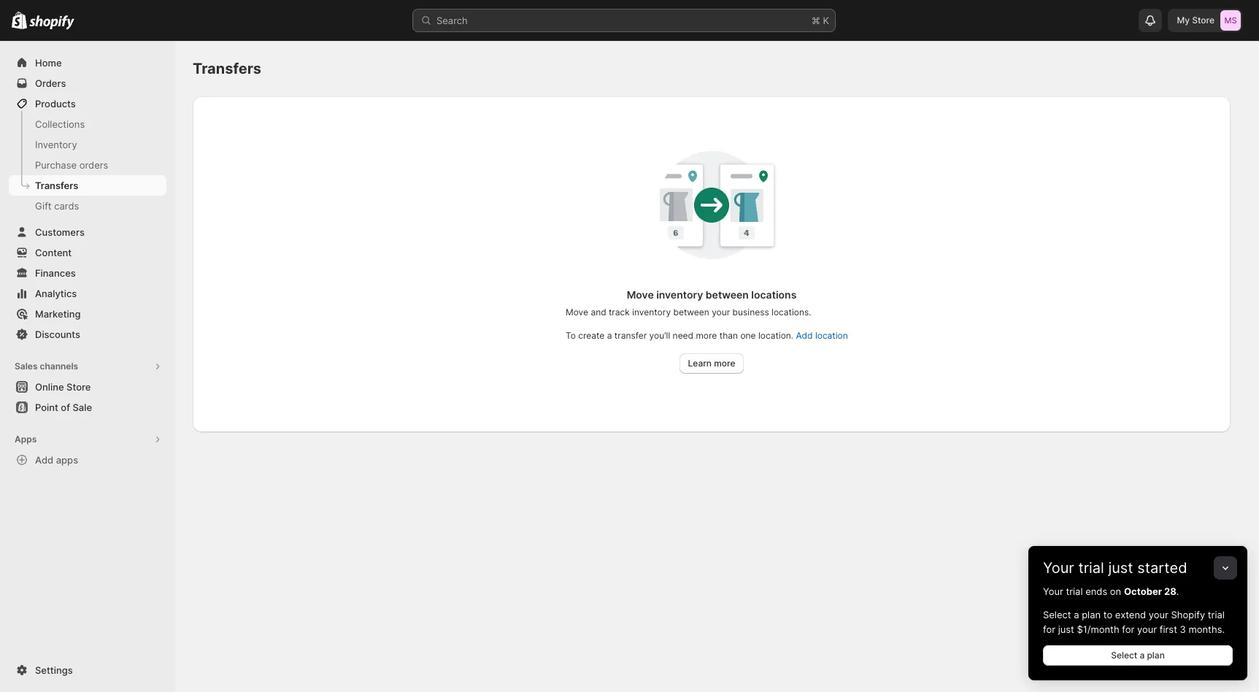 Task type: vqa. For each thing, say whether or not it's contained in the screenshot.
Start
no



Task type: describe. For each thing, give the bounding box(es) containing it.
add inside add apps button
[[35, 454, 53, 466]]

settings link
[[9, 660, 166, 681]]

0 horizontal spatial transfers
[[35, 180, 78, 191]]

0 vertical spatial more
[[696, 330, 717, 341]]

my store image
[[1221, 10, 1241, 31]]

analytics
[[35, 288, 77, 299]]

content link
[[9, 242, 166, 263]]

move for move inventory between locations
[[627, 288, 654, 301]]

channels
[[40, 361, 78, 372]]

orders
[[79, 159, 108, 171]]

apps
[[15, 434, 37, 445]]

purchase orders link
[[9, 155, 166, 175]]

orders link
[[9, 73, 166, 93]]

a for select a plan
[[1140, 650, 1145, 661]]

point of sale button
[[0, 397, 175, 418]]

purchase
[[35, 159, 77, 171]]

apps button
[[9, 429, 166, 450]]

28
[[1165, 586, 1177, 597]]

your trial just started button
[[1029, 546, 1248, 577]]

1 vertical spatial inventory
[[633, 307, 671, 318]]

and
[[591, 307, 607, 318]]

point of sale
[[35, 402, 92, 413]]

store for online store
[[66, 381, 91, 393]]

discounts link
[[9, 324, 166, 345]]

products
[[35, 98, 76, 110]]

you'll
[[650, 330, 670, 341]]

transfers link
[[9, 175, 166, 196]]

point
[[35, 402, 58, 413]]

plan for select a plan to extend your shopify trial for just $1/month for your first 3 months.
[[1082, 609, 1101, 621]]

learn
[[688, 358, 712, 369]]

products link
[[9, 93, 166, 114]]

your for extend
[[1149, 609, 1169, 621]]

just inside dropdown button
[[1109, 559, 1134, 577]]

my
[[1177, 15, 1190, 26]]

on
[[1111, 586, 1122, 597]]

transfer
[[615, 330, 647, 341]]

.
[[1177, 586, 1180, 597]]

one
[[741, 330, 756, 341]]

sales
[[15, 361, 38, 372]]

your trial just started
[[1043, 559, 1188, 577]]

just inside select a plan to extend your shopify trial for just $1/month for your first 3 months.
[[1059, 624, 1075, 635]]

select a plan to extend your shopify trial for just $1/month for your first 3 months.
[[1043, 609, 1225, 635]]

locations.
[[772, 307, 812, 318]]

started
[[1138, 559, 1188, 577]]

online store button
[[0, 377, 175, 397]]

finances link
[[9, 263, 166, 283]]

trial for just
[[1079, 559, 1105, 577]]

sale
[[73, 402, 92, 413]]

move and track inventory between your business locations.
[[566, 307, 812, 318]]

months.
[[1189, 624, 1225, 635]]

to
[[566, 330, 576, 341]]

my store
[[1177, 15, 1215, 26]]

inventory
[[35, 139, 77, 150]]

0 horizontal spatial a
[[607, 330, 612, 341]]

analytics link
[[9, 283, 166, 304]]

than
[[720, 330, 738, 341]]

marketing link
[[9, 304, 166, 324]]

create
[[579, 330, 605, 341]]

1 for from the left
[[1043, 624, 1056, 635]]

orders
[[35, 77, 66, 89]]

customers link
[[9, 222, 166, 242]]

trial for ends
[[1066, 586, 1083, 597]]

0 vertical spatial inventory
[[657, 288, 703, 301]]

1 horizontal spatial shopify image
[[29, 15, 75, 30]]

learn more
[[688, 358, 736, 369]]

move for move and track inventory between your business locations.
[[566, 307, 589, 318]]

1 vertical spatial between
[[674, 307, 710, 318]]

marketing
[[35, 308, 81, 320]]

collections link
[[9, 114, 166, 134]]

add apps button
[[9, 450, 166, 470]]

home link
[[9, 53, 166, 73]]

$1/month
[[1077, 624, 1120, 635]]

to
[[1104, 609, 1113, 621]]

gift cards
[[35, 200, 79, 212]]

sales channels
[[15, 361, 78, 372]]

online store link
[[9, 377, 166, 397]]

gift cards link
[[9, 196, 166, 216]]

your for between
[[712, 307, 730, 318]]

plan for select a plan
[[1147, 650, 1165, 661]]

your trial just started element
[[1029, 584, 1248, 681]]

ends
[[1086, 586, 1108, 597]]



Task type: locate. For each thing, give the bounding box(es) containing it.
a for select a plan to extend your shopify trial for just $1/month for your first 3 months.
[[1074, 609, 1080, 621]]

just up on
[[1109, 559, 1134, 577]]

sales channels button
[[9, 356, 166, 377]]

of
[[61, 402, 70, 413]]

3
[[1180, 624, 1186, 635]]

locations
[[752, 288, 797, 301]]

discounts
[[35, 329, 80, 340]]

2 horizontal spatial a
[[1140, 650, 1145, 661]]

0 vertical spatial your
[[1043, 559, 1075, 577]]

a right create
[[607, 330, 612, 341]]

0 horizontal spatial move
[[566, 307, 589, 318]]

1 horizontal spatial transfers
[[193, 60, 261, 77]]

1 vertical spatial your
[[1043, 586, 1064, 597]]

plan
[[1082, 609, 1101, 621], [1147, 650, 1165, 661]]

your left ends
[[1043, 586, 1064, 597]]

trial left ends
[[1066, 586, 1083, 597]]

a down select a plan to extend your shopify trial for just $1/month for your first 3 months.
[[1140, 650, 1145, 661]]

just left $1/month
[[1059, 624, 1075, 635]]

between up 'business'
[[706, 288, 749, 301]]

just
[[1109, 559, 1134, 577], [1059, 624, 1075, 635]]

first
[[1160, 624, 1178, 635]]

2 vertical spatial trial
[[1208, 609, 1225, 621]]

plan inside select a plan to extend your shopify trial for just $1/month for your first 3 months.
[[1082, 609, 1101, 621]]

store right my
[[1193, 15, 1215, 26]]

your
[[1043, 559, 1075, 577], [1043, 586, 1064, 597]]

0 vertical spatial trial
[[1079, 559, 1105, 577]]

move inventory between locations
[[627, 288, 797, 301]]

⌘ k
[[812, 15, 830, 26]]

1 horizontal spatial add
[[796, 330, 813, 341]]

0 vertical spatial a
[[607, 330, 612, 341]]

0 horizontal spatial store
[[66, 381, 91, 393]]

1 horizontal spatial plan
[[1147, 650, 1165, 661]]

select a plan link
[[1043, 645, 1233, 666]]

select for select a plan to extend your shopify trial for just $1/month for your first 3 months.
[[1043, 609, 1072, 621]]

learn more link
[[679, 353, 744, 374]]

to create a transfer you'll need more than one location. add location
[[566, 330, 848, 341]]

your inside your trial just started dropdown button
[[1043, 559, 1075, 577]]

customers
[[35, 226, 85, 238]]

between
[[706, 288, 749, 301], [674, 307, 710, 318]]

1 vertical spatial transfers
[[35, 180, 78, 191]]

store inside online store link
[[66, 381, 91, 393]]

need
[[673, 330, 694, 341]]

more
[[696, 330, 717, 341], [714, 358, 736, 369]]

business
[[733, 307, 769, 318]]

trial
[[1079, 559, 1105, 577], [1066, 586, 1083, 597], [1208, 609, 1225, 621]]

your up your trial ends on october 28 .
[[1043, 559, 1075, 577]]

your up first
[[1149, 609, 1169, 621]]

for left $1/month
[[1043, 624, 1056, 635]]

0 vertical spatial just
[[1109, 559, 1134, 577]]

your trial ends on october 28 .
[[1043, 586, 1180, 597]]

0 horizontal spatial just
[[1059, 624, 1075, 635]]

online
[[35, 381, 64, 393]]

⌘
[[812, 15, 821, 26]]

trial up months.
[[1208, 609, 1225, 621]]

finances
[[35, 267, 76, 279]]

1 vertical spatial add
[[35, 454, 53, 466]]

your for your trial ends on october 28 .
[[1043, 586, 1064, 597]]

1 vertical spatial trial
[[1066, 586, 1083, 597]]

between up need
[[674, 307, 710, 318]]

add down 'locations.'
[[796, 330, 813, 341]]

2 vertical spatial a
[[1140, 650, 1145, 661]]

gift
[[35, 200, 52, 212]]

0 vertical spatial store
[[1193, 15, 1215, 26]]

your inside your trial just started element
[[1043, 586, 1064, 597]]

1 horizontal spatial store
[[1193, 15, 1215, 26]]

0 horizontal spatial plan
[[1082, 609, 1101, 621]]

for down extend at the bottom
[[1123, 624, 1135, 635]]

0 vertical spatial transfers
[[193, 60, 261, 77]]

1 vertical spatial just
[[1059, 624, 1075, 635]]

1 vertical spatial store
[[66, 381, 91, 393]]

your
[[712, 307, 730, 318], [1149, 609, 1169, 621], [1138, 624, 1157, 635]]

0 vertical spatial between
[[706, 288, 749, 301]]

0 horizontal spatial select
[[1043, 609, 1072, 621]]

1 your from the top
[[1043, 559, 1075, 577]]

select inside select a plan to extend your shopify trial for just $1/month for your first 3 months.
[[1043, 609, 1072, 621]]

1 vertical spatial select
[[1111, 650, 1138, 661]]

1 vertical spatial your
[[1149, 609, 1169, 621]]

1 vertical spatial plan
[[1147, 650, 1165, 661]]

add left apps
[[35, 454, 53, 466]]

location
[[816, 330, 848, 341]]

select down select a plan to extend your shopify trial for just $1/month for your first 3 months.
[[1111, 650, 1138, 661]]

0 vertical spatial add
[[796, 330, 813, 341]]

add location link
[[796, 330, 848, 341]]

2 your from the top
[[1043, 586, 1064, 597]]

add apps
[[35, 454, 78, 466]]

content
[[35, 247, 72, 258]]

a
[[607, 330, 612, 341], [1074, 609, 1080, 621], [1140, 650, 1145, 661]]

your left first
[[1138, 624, 1157, 635]]

1 vertical spatial move
[[566, 307, 589, 318]]

select
[[1043, 609, 1072, 621], [1111, 650, 1138, 661]]

plan up $1/month
[[1082, 609, 1101, 621]]

a inside select a plan to extend your shopify trial for just $1/month for your first 3 months.
[[1074, 609, 1080, 621]]

track
[[609, 307, 630, 318]]

trial inside select a plan to extend your shopify trial for just $1/month for your first 3 months.
[[1208, 609, 1225, 621]]

online store
[[35, 381, 91, 393]]

1 horizontal spatial move
[[627, 288, 654, 301]]

0 horizontal spatial for
[[1043, 624, 1056, 635]]

store
[[1193, 15, 1215, 26], [66, 381, 91, 393]]

1 horizontal spatial for
[[1123, 624, 1135, 635]]

inventory up you'll
[[633, 307, 671, 318]]

collections
[[35, 118, 85, 130]]

shopify
[[1172, 609, 1206, 621]]

a up $1/month
[[1074, 609, 1080, 621]]

apps
[[56, 454, 78, 466]]

0 horizontal spatial shopify image
[[12, 12, 27, 29]]

2 vertical spatial your
[[1138, 624, 1157, 635]]

inventory link
[[9, 134, 166, 155]]

0 horizontal spatial add
[[35, 454, 53, 466]]

move up track
[[627, 288, 654, 301]]

trial inside dropdown button
[[1079, 559, 1105, 577]]

add
[[796, 330, 813, 341], [35, 454, 53, 466]]

more right learn
[[714, 358, 736, 369]]

more left than at the right top of the page
[[696, 330, 717, 341]]

2 for from the left
[[1123, 624, 1135, 635]]

1 horizontal spatial a
[[1074, 609, 1080, 621]]

store for my store
[[1193, 15, 1215, 26]]

purchase orders
[[35, 159, 108, 171]]

select for select a plan
[[1111, 650, 1138, 661]]

your for your trial just started
[[1043, 559, 1075, 577]]

move left and
[[566, 307, 589, 318]]

plan down first
[[1147, 650, 1165, 661]]

for
[[1043, 624, 1056, 635], [1123, 624, 1135, 635]]

store up sale
[[66, 381, 91, 393]]

search
[[437, 15, 468, 26]]

home
[[35, 57, 62, 69]]

0 vertical spatial plan
[[1082, 609, 1101, 621]]

trial up ends
[[1079, 559, 1105, 577]]

0 vertical spatial your
[[712, 307, 730, 318]]

your down move inventory between locations
[[712, 307, 730, 318]]

point of sale link
[[9, 397, 166, 418]]

select a plan
[[1111, 650, 1165, 661]]

1 horizontal spatial just
[[1109, 559, 1134, 577]]

0 vertical spatial move
[[627, 288, 654, 301]]

0 vertical spatial select
[[1043, 609, 1072, 621]]

october
[[1124, 586, 1162, 597]]

1 vertical spatial more
[[714, 358, 736, 369]]

shopify image
[[12, 12, 27, 29], [29, 15, 75, 30]]

transfers
[[193, 60, 261, 77], [35, 180, 78, 191]]

1 vertical spatial a
[[1074, 609, 1080, 621]]

inventory up move and track inventory between your business locations.
[[657, 288, 703, 301]]

1 horizontal spatial select
[[1111, 650, 1138, 661]]

inventory
[[657, 288, 703, 301], [633, 307, 671, 318]]

extend
[[1116, 609, 1147, 621]]

k
[[823, 15, 830, 26]]

cards
[[54, 200, 79, 212]]

location.
[[759, 330, 794, 341]]

select left to
[[1043, 609, 1072, 621]]

settings
[[35, 664, 73, 676]]



